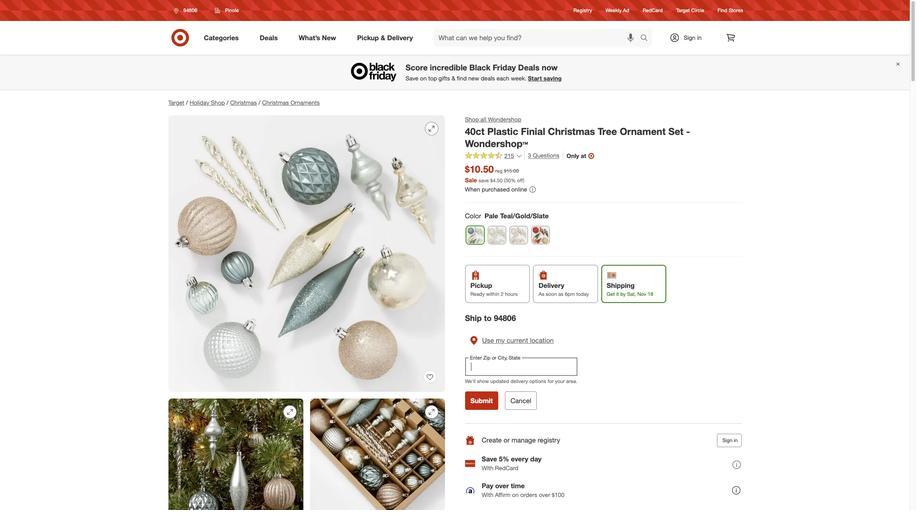 Task type: vqa. For each thing, say whether or not it's contained in the screenshot.
YOU for You are leaving Target.com
no



Task type: locate. For each thing, give the bounding box(es) containing it.
18
[[648, 291, 654, 297]]

use my current location link
[[465, 330, 578, 351]]

1 horizontal spatial target
[[677, 7, 691, 14]]

search button
[[637, 29, 657, 49]]

40ct plastic finial christmas tree ornament set - wondershop™, 2 of 7 image
[[168, 399, 303, 510]]

christmas up only
[[548, 125, 596, 137]]

save
[[406, 75, 419, 82], [482, 455, 498, 464]]

weekly
[[606, 7, 622, 14]]

pinole
[[225, 7, 239, 13]]

&
[[381, 33, 386, 42], [452, 75, 456, 82]]

3 / from the left
[[259, 99, 261, 106]]

on down time
[[513, 492, 519, 499]]

1 horizontal spatial &
[[452, 75, 456, 82]]

1 horizontal spatial delivery
[[539, 281, 565, 290]]

1 horizontal spatial save
[[482, 455, 498, 464]]

pale
[[485, 212, 499, 220]]

over up affirm
[[496, 482, 509, 490]]

save left 5% at the right
[[482, 455, 498, 464]]

1 vertical spatial sign
[[723, 437, 733, 444]]

pinole button
[[210, 3, 244, 18]]

target circle link
[[677, 7, 705, 14]]

or
[[504, 436, 510, 445]]

1 vertical spatial redcard
[[495, 465, 519, 472]]

in
[[698, 34, 702, 41], [734, 437, 738, 444]]

shop right holiday
[[211, 99, 225, 106]]

1 horizontal spatial pickup
[[471, 281, 493, 290]]

weekly ad link
[[606, 7, 630, 14]]

1 vertical spatial target
[[168, 99, 184, 106]]

redcard inside save 5% every day with redcard
[[495, 465, 519, 472]]

on left top
[[420, 75, 427, 82]]

deals inside score incredible black friday deals now save on top gifts & find new deals each week. start saving
[[519, 63, 540, 72]]

1 horizontal spatial sign in
[[723, 437, 738, 444]]

0 vertical spatial deals
[[260, 33, 278, 42]]

image gallery element
[[168, 115, 445, 510]]

christmas link
[[230, 99, 257, 106]]

0 horizontal spatial sign
[[684, 34, 696, 41]]

today
[[577, 291, 590, 297]]

0 horizontal spatial redcard
[[495, 465, 519, 472]]

0 vertical spatial in
[[698, 34, 702, 41]]

what's new link
[[292, 29, 347, 47]]

2
[[501, 291, 504, 297]]

1 horizontal spatial sign
[[723, 437, 733, 444]]

0 horizontal spatial in
[[698, 34, 702, 41]]

0 horizontal spatial &
[[381, 33, 386, 42]]

6pm
[[565, 291, 575, 297]]

online
[[512, 186, 528, 193]]

updated
[[491, 378, 510, 384]]

pickup right new
[[357, 33, 379, 42]]

circle
[[692, 7, 705, 14]]

94806 left pinole dropdown button
[[184, 7, 197, 13]]

1 vertical spatial on
[[513, 492, 519, 499]]

1 vertical spatial over
[[539, 492, 551, 499]]

0 vertical spatial delivery
[[388, 33, 413, 42]]

0 horizontal spatial /
[[186, 99, 188, 106]]

ornaments
[[291, 99, 320, 106]]

1 horizontal spatial shop
[[465, 116, 479, 123]]

save inside score incredible black friday deals now save on top gifts & find new deals each week. start saving
[[406, 75, 419, 82]]

shop left all
[[465, 116, 479, 123]]

1 vertical spatial sign in
[[723, 437, 738, 444]]

0 vertical spatial sign in
[[684, 34, 702, 41]]

0 horizontal spatial shop
[[211, 99, 225, 106]]

94806 button
[[168, 3, 206, 18]]

2 horizontal spatial christmas
[[548, 125, 596, 137]]

1 vertical spatial save
[[482, 455, 498, 464]]

1 horizontal spatial on
[[513, 492, 519, 499]]

with inside save 5% every day with redcard
[[482, 465, 494, 472]]

1 vertical spatial deals
[[519, 63, 540, 72]]

when purchased online
[[465, 186, 528, 193]]

christmas right holiday shop link
[[230, 99, 257, 106]]

redcard link
[[643, 7, 663, 14]]

with up pay
[[482, 465, 494, 472]]

2 horizontal spatial /
[[259, 99, 261, 106]]

1 vertical spatial with
[[482, 492, 494, 499]]

deals
[[260, 33, 278, 42], [519, 63, 540, 72]]

2 with from the top
[[482, 492, 494, 499]]

0 horizontal spatial sign in
[[684, 34, 702, 41]]

saving
[[544, 75, 562, 82]]

start
[[528, 75, 542, 82]]

shop inside shop all wondershop 40ct plastic finial christmas tree ornament set - wondershop™
[[465, 116, 479, 123]]

target left circle
[[677, 7, 691, 14]]

/ right target link
[[186, 99, 188, 106]]

shop
[[211, 99, 225, 106], [465, 116, 479, 123]]

0 horizontal spatial 94806
[[184, 7, 197, 13]]

questions
[[533, 152, 560, 159]]

1 horizontal spatial redcard
[[643, 7, 663, 14]]

4.50
[[493, 177, 503, 184]]

0 vertical spatial on
[[420, 75, 427, 82]]

christmas left the ornaments
[[262, 99, 289, 106]]

pay over time with affirm on orders over $100
[[482, 482, 565, 499]]

redcard
[[643, 7, 663, 14], [495, 465, 519, 472]]

target for target circle
[[677, 7, 691, 14]]

sign
[[684, 34, 696, 41], [723, 437, 733, 444]]

1 / from the left
[[186, 99, 188, 106]]

1 vertical spatial shop
[[465, 116, 479, 123]]

christmas ornaments link
[[262, 99, 320, 106]]

pickup inside pickup ready within 2 hours
[[471, 281, 493, 290]]

1 horizontal spatial 94806
[[494, 313, 516, 323]]

sign in
[[684, 34, 702, 41], [723, 437, 738, 444]]

delivery
[[388, 33, 413, 42], [539, 281, 565, 290]]

target left holiday
[[168, 99, 184, 106]]

over
[[496, 482, 509, 490], [539, 492, 551, 499]]

deals left what's
[[260, 33, 278, 42]]

sign in link
[[663, 29, 715, 47]]

location
[[530, 336, 554, 345]]

0 horizontal spatial target
[[168, 99, 184, 106]]

your
[[556, 378, 565, 384]]

deals inside deals link
[[260, 33, 278, 42]]

within
[[487, 291, 500, 297]]

area.
[[567, 378, 578, 384]]

submit button
[[465, 392, 499, 410]]

use
[[483, 336, 494, 345]]

sign in inside button
[[723, 437, 738, 444]]

None text field
[[465, 358, 578, 376]]

1 horizontal spatial in
[[734, 437, 738, 444]]

registry
[[538, 436, 561, 445]]

registry
[[574, 7, 593, 14]]

0 vertical spatial pickup
[[357, 33, 379, 42]]

nov
[[638, 291, 647, 297]]

affirm
[[495, 492, 511, 499]]

when
[[465, 186, 481, 193]]

target
[[677, 7, 691, 14], [168, 99, 184, 106]]

top
[[429, 75, 437, 82]]

finial
[[521, 125, 546, 137]]

1 vertical spatial pickup
[[471, 281, 493, 290]]

deals up 'start'
[[519, 63, 540, 72]]

save inside save 5% every day with redcard
[[482, 455, 498, 464]]

redcard right ad
[[643, 7, 663, 14]]

save down score
[[406, 75, 419, 82]]

as
[[539, 291, 545, 297]]

0 vertical spatial redcard
[[643, 7, 663, 14]]

as
[[559, 291, 564, 297]]

now
[[542, 63, 558, 72]]

on
[[420, 75, 427, 82], [513, 492, 519, 499]]

/ right christmas 'link'
[[259, 99, 261, 106]]

pickup for &
[[357, 33, 379, 42]]

0 vertical spatial sign
[[684, 34, 696, 41]]

1 vertical spatial 94806
[[494, 313, 516, 323]]

0 horizontal spatial on
[[420, 75, 427, 82]]

1 vertical spatial delivery
[[539, 281, 565, 290]]

hours
[[505, 291, 518, 297]]

delivery up score
[[388, 33, 413, 42]]

0 vertical spatial target
[[677, 7, 691, 14]]

target / holiday shop / christmas / christmas ornaments
[[168, 99, 320, 106]]

over left $100
[[539, 492, 551, 499]]

1 vertical spatial in
[[734, 437, 738, 444]]

0 vertical spatial over
[[496, 482, 509, 490]]

ready
[[471, 291, 485, 297]]

0 vertical spatial with
[[482, 465, 494, 472]]

with
[[482, 465, 494, 472], [482, 492, 494, 499]]

pickup inside "pickup & delivery" link
[[357, 33, 379, 42]]

find stores
[[718, 7, 744, 14]]

sat,
[[628, 291, 637, 297]]

with down pay
[[482, 492, 494, 499]]

40ct plastic finial christmas tree ornament set - wondershop™, 1 of 7 image
[[168, 115, 445, 392]]

target link
[[168, 99, 184, 106]]

candy champagne image
[[488, 226, 506, 244]]

shop all wondershop 40ct plastic finial christmas tree ornament set - wondershop™
[[465, 116, 691, 149]]

0 horizontal spatial deals
[[260, 33, 278, 42]]

/ left christmas 'link'
[[227, 99, 229, 106]]

0 vertical spatial save
[[406, 75, 419, 82]]

94806 right to
[[494, 313, 516, 323]]

40ct plastic finial christmas tree ornament set - wondershop™, 3 of 7 image
[[310, 399, 445, 510]]

what's
[[299, 33, 320, 42]]

shipping get it by sat, nov 18
[[607, 281, 654, 297]]

0 horizontal spatial pickup
[[357, 33, 379, 42]]

0 horizontal spatial save
[[406, 75, 419, 82]]

create or manage registry
[[482, 436, 561, 445]]

pickup up the ready
[[471, 281, 493, 290]]

0 vertical spatial shop
[[211, 99, 225, 106]]

0 vertical spatial 94806
[[184, 7, 197, 13]]

2 / from the left
[[227, 99, 229, 106]]

$10.50
[[465, 163, 494, 175]]

1 horizontal spatial deals
[[519, 63, 540, 72]]

redcard down 5% at the right
[[495, 465, 519, 472]]

1 with from the top
[[482, 465, 494, 472]]

1 horizontal spatial /
[[227, 99, 229, 106]]

delivery up soon
[[539, 281, 565, 290]]

1 vertical spatial &
[[452, 75, 456, 82]]

save 5% every day with redcard
[[482, 455, 542, 472]]

$10.50 reg $15.00 sale save $ 4.50 ( 30 % off )
[[465, 163, 525, 184]]

each
[[497, 75, 510, 82]]

215 link
[[465, 151, 523, 161]]



Task type: describe. For each thing, give the bounding box(es) containing it.
pickup ready within 2 hours
[[471, 281, 518, 297]]

set
[[669, 125, 684, 137]]

$100
[[552, 492, 565, 499]]

pickup & delivery link
[[350, 29, 424, 47]]

on inside score incredible black friday deals now save on top gifts & find new deals each week. start saving
[[420, 75, 427, 82]]

plastic
[[488, 125, 519, 137]]

$
[[491, 177, 493, 184]]

categories
[[204, 33, 239, 42]]

(
[[504, 177, 506, 184]]

shipping
[[607, 281, 635, 290]]

day
[[531, 455, 542, 464]]

off
[[518, 177, 524, 184]]

gifts
[[439, 75, 450, 82]]

delivery inside delivery as soon as 6pm today
[[539, 281, 565, 290]]

ornament
[[620, 125, 666, 137]]

find stores link
[[718, 7, 744, 14]]

on inside pay over time with affirm on orders over $100
[[513, 492, 519, 499]]

1 horizontal spatial over
[[539, 492, 551, 499]]

manage
[[512, 436, 536, 445]]

friday
[[493, 63, 516, 72]]

target for target / holiday shop / christmas / christmas ornaments
[[168, 99, 184, 106]]

by
[[621, 291, 626, 297]]

pay
[[482, 482, 494, 490]]

current
[[507, 336, 529, 345]]

every
[[511, 455, 529, 464]]

teal/gold/slate
[[501, 212, 549, 220]]

delivery as soon as 6pm today
[[539, 281, 590, 297]]

we'll show updated delivery options for your area.
[[465, 378, 578, 384]]

3 questions link
[[525, 151, 560, 161]]

target circle
[[677, 7, 705, 14]]

sale
[[465, 177, 477, 184]]

cancel button
[[505, 392, 537, 410]]

ship
[[465, 313, 482, 323]]

deals
[[481, 75, 495, 82]]

sign in button
[[718, 434, 742, 447]]

pickup for ready
[[471, 281, 493, 290]]

color
[[465, 212, 482, 220]]

& inside score incredible black friday deals now save on top gifts & find new deals each week. start saving
[[452, 75, 456, 82]]

incredible
[[430, 63, 468, 72]]

red/green/gold image
[[532, 226, 550, 244]]

wondershop
[[488, 116, 522, 123]]

use my current location
[[483, 336, 554, 345]]

0 horizontal spatial over
[[496, 482, 509, 490]]

all
[[481, 116, 487, 123]]

delivery
[[511, 378, 529, 384]]

to
[[484, 313, 492, 323]]

ship to 94806
[[465, 313, 516, 323]]

new
[[469, 75, 480, 82]]

find
[[457, 75, 467, 82]]

94806 inside dropdown button
[[184, 7, 197, 13]]

time
[[511, 482, 525, 490]]

pink/champagne image
[[510, 226, 528, 244]]

5%
[[499, 455, 510, 464]]

only
[[567, 152, 580, 159]]

purchased
[[482, 186, 510, 193]]

30
[[506, 177, 511, 184]]

week.
[[511, 75, 527, 82]]

0 horizontal spatial delivery
[[388, 33, 413, 42]]

holiday shop link
[[190, 99, 225, 106]]

find
[[718, 7, 728, 14]]

color pale teal/gold/slate
[[465, 212, 549, 220]]

save
[[479, 177, 489, 184]]

)
[[524, 177, 525, 184]]

score incredible black friday deals now save on top gifts & find new deals each week. start saving
[[406, 63, 562, 82]]

What can we help you find? suggestions appear below search field
[[434, 29, 643, 47]]

sign inside button
[[723, 437, 733, 444]]

tree
[[598, 125, 618, 137]]

cancel
[[511, 397, 532, 405]]

wondershop™
[[465, 137, 528, 149]]

in inside button
[[734, 437, 738, 444]]

get
[[607, 291, 615, 297]]

0 horizontal spatial christmas
[[230, 99, 257, 106]]

1 horizontal spatial christmas
[[262, 99, 289, 106]]

new
[[322, 33, 336, 42]]

sign in inside "link"
[[684, 34, 702, 41]]

pale teal/gold/slate image
[[467, 226, 484, 244]]

%
[[511, 177, 516, 184]]

stores
[[729, 7, 744, 14]]

sign inside "link"
[[684, 34, 696, 41]]

show
[[477, 378, 489, 384]]

weekly ad
[[606, 7, 630, 14]]

in inside "link"
[[698, 34, 702, 41]]

it
[[617, 291, 620, 297]]

$15.00
[[504, 168, 519, 174]]

categories link
[[197, 29, 249, 47]]

40ct
[[465, 125, 485, 137]]

with inside pay over time with affirm on orders over $100
[[482, 492, 494, 499]]

3 questions
[[528, 152, 560, 159]]

score
[[406, 63, 428, 72]]

pickup & delivery
[[357, 33, 413, 42]]

search
[[637, 34, 657, 43]]

0 vertical spatial &
[[381, 33, 386, 42]]

christmas inside shop all wondershop 40ct plastic finial christmas tree ornament set - wondershop™
[[548, 125, 596, 137]]

only at
[[567, 152, 587, 159]]



